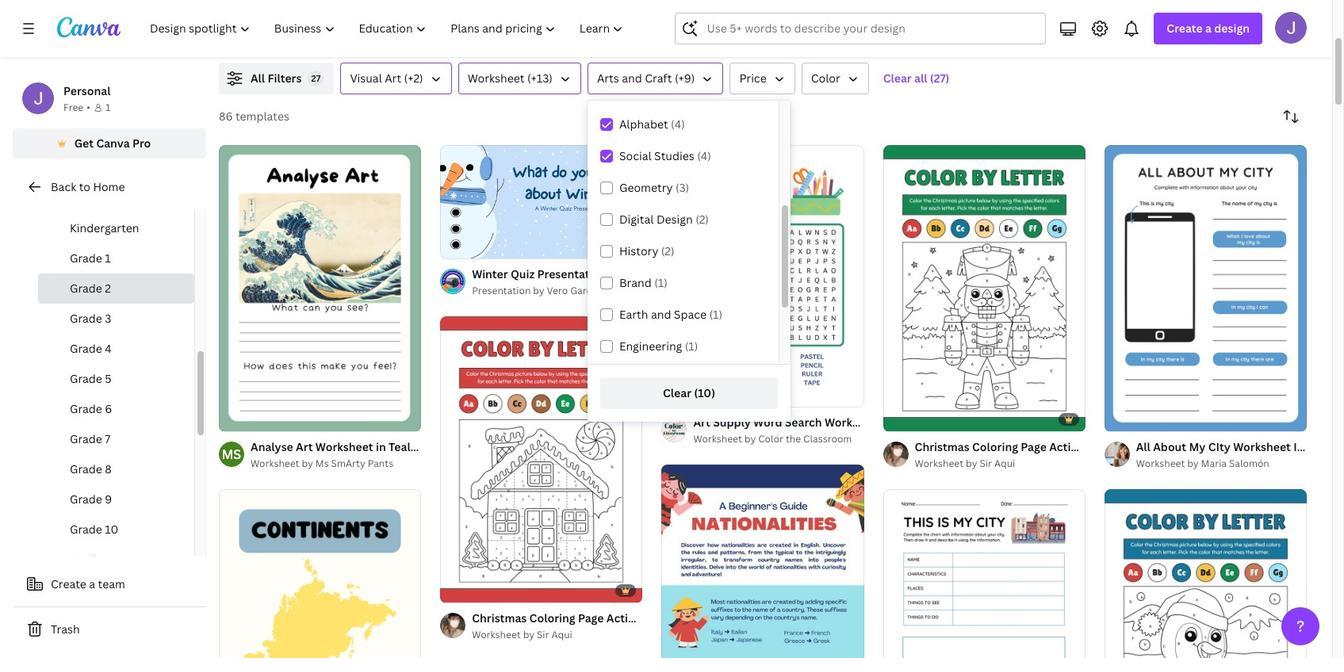 Task type: locate. For each thing, give the bounding box(es) containing it.
engineering (1)
[[619, 339, 698, 354]]

kindergarten link
[[38, 213, 194, 243]]

20
[[469, 239, 480, 251]]

blue up the space
[[679, 266, 704, 281]]

history (2)
[[619, 243, 674, 259]]

6
[[105, 401, 112, 416]]

1 inside "link"
[[230, 412, 235, 424]]

presentation up garcía
[[537, 266, 607, 281]]

winter quiz presentation in white and blue illustrative style link
[[472, 266, 795, 283]]

create a team
[[51, 576, 125, 592]]

pro
[[132, 136, 151, 151]]

grade left 10
[[70, 522, 102, 537]]

and right the arts
[[622, 71, 642, 86]]

worksheet by sir aqui link for the 'christmas coloring page activity worksheet in green and white festive and lined style' image
[[915, 456, 1085, 472]]

3 grade from the top
[[70, 311, 102, 326]]

blue right the "teal"
[[413, 439, 438, 454]]

a for team
[[89, 576, 95, 592]]

0 vertical spatial color
[[811, 71, 840, 86]]

1 vertical spatial sir
[[537, 628, 549, 641]]

1 vertical spatial (4)
[[697, 148, 711, 163]]

0 vertical spatial art
[[385, 71, 401, 86]]

templates
[[235, 109, 289, 124]]

1 horizontal spatial art
[[385, 71, 401, 86]]

1 vertical spatial in
[[376, 439, 386, 454]]

1 horizontal spatial clear
[[883, 71, 912, 86]]

0 horizontal spatial (4)
[[671, 117, 685, 132]]

create inside button
[[51, 576, 86, 592]]

0 horizontal spatial aqui
[[551, 628, 572, 641]]

free
[[63, 101, 83, 114]]

grade 11
[[70, 552, 117, 567]]

0 horizontal spatial white
[[622, 266, 654, 281]]

digital
[[619, 212, 654, 227]]

0 vertical spatial style
[[768, 266, 795, 281]]

1 down kindergarten
[[105, 251, 111, 266]]

1 vertical spatial style
[[472, 439, 499, 454]]

0 vertical spatial of
[[458, 239, 467, 251]]

grade inside "link"
[[70, 552, 102, 567]]

None search field
[[675, 13, 1046, 44]]

alphabet (4)
[[619, 117, 685, 132]]

grade inside 'link'
[[70, 522, 102, 537]]

ms smarty pants element
[[219, 442, 244, 467]]

9 grade from the top
[[70, 492, 102, 507]]

grade 10 link
[[38, 515, 194, 545]]

clear inside 'clear (10)' button
[[663, 385, 691, 400]]

art left (+2)
[[385, 71, 401, 86]]

1 vertical spatial a
[[89, 576, 95, 592]]

2 vertical spatial (1)
[[685, 339, 698, 354]]

0 vertical spatial worksheet by sir aqui
[[915, 457, 1015, 470]]

(1) down the space
[[685, 339, 698, 354]]

0 horizontal spatial art
[[296, 439, 313, 454]]

color
[[811, 71, 840, 86], [758, 432, 783, 446]]

1 horizontal spatial style
[[768, 266, 795, 281]]

0 horizontal spatial in
[[376, 439, 386, 454]]

a for design
[[1205, 21, 1212, 36]]

1 vertical spatial worksheet by sir aqui link
[[472, 627, 643, 643]]

white left the a
[[1307, 439, 1338, 454]]

a left design at the top right of page
[[1205, 21, 1212, 36]]

5 grade from the top
[[70, 371, 102, 386]]

0 vertical spatial and
[[622, 71, 642, 86]]

2
[[105, 281, 111, 296], [248, 412, 252, 424]]

1 vertical spatial of
[[237, 412, 245, 424]]

brand (1)
[[619, 275, 668, 290]]

arts and craft (+9) button
[[587, 63, 723, 94]]

pants
[[368, 457, 393, 470]]

0 vertical spatial a
[[1205, 21, 1212, 36]]

1 horizontal spatial create
[[1167, 21, 1203, 36]]

(2) right history
[[661, 243, 674, 259]]

1 for 1 of 2
[[230, 412, 235, 424]]

grade 11 link
[[38, 545, 194, 575]]

0 vertical spatial create
[[1167, 21, 1203, 36]]

0 horizontal spatial 2
[[105, 281, 111, 296]]

blue inside winter quiz presentation in white and blue illustrative style presentation by vero garcía
[[679, 266, 704, 281]]

1 vertical spatial color
[[758, 432, 783, 446]]

0 vertical spatial 2
[[105, 281, 111, 296]]

1 right • at the left
[[105, 101, 110, 114]]

create down the grade 11
[[51, 576, 86, 592]]

my
[[1189, 439, 1206, 454]]

sir for "worksheet by sir aqui" link corresponding to christmas coloring page activity worksheet in red and white festive and lined style image in the left of the page
[[537, 628, 549, 641]]

2 inside "link"
[[248, 412, 252, 424]]

by inside winter quiz presentation in white and blue illustrative style presentation by vero garcía
[[533, 284, 544, 297]]

1 vertical spatial clear
[[663, 385, 691, 400]]

0 horizontal spatial (1)
[[654, 275, 668, 290]]

all left "filters" on the top left of page
[[251, 71, 265, 86]]

style right basic
[[472, 439, 499, 454]]

0 vertical spatial all
[[251, 71, 265, 86]]

1 of 20
[[451, 239, 480, 251]]

color left the
[[758, 432, 783, 446]]

blue
[[679, 266, 704, 281], [413, 439, 438, 454]]

1 horizontal spatial presentation
[[537, 266, 607, 281]]

style inside winter quiz presentation in white and blue illustrative style presentation by vero garcía
[[768, 266, 795, 281]]

worksheet by maria salomón link
[[1136, 456, 1307, 472]]

(2)
[[696, 212, 709, 227], [661, 243, 674, 259]]

vero
[[547, 284, 568, 297]]

0 vertical spatial presentation
[[537, 266, 607, 281]]

grade 8
[[70, 461, 112, 477]]

1 horizontal spatial in
[[609, 266, 619, 281]]

back
[[51, 179, 76, 194]]

0 vertical spatial sir
[[980, 457, 992, 470]]

get
[[74, 136, 94, 151]]

6 grade from the top
[[70, 401, 102, 416]]

0 horizontal spatial of
[[237, 412, 245, 424]]

white down history
[[622, 266, 654, 281]]

5
[[105, 371, 112, 386]]

in inside winter quiz presentation in white and blue illustrative style presentation by vero garcía
[[609, 266, 619, 281]]

style right "illustrative"
[[768, 266, 795, 281]]

0 horizontal spatial worksheet by sir aqui
[[472, 628, 572, 641]]

10 grade from the top
[[70, 522, 102, 537]]

by inside analyse art worksheet in teal blue basic style worksheet by ms smarty pants
[[302, 457, 313, 470]]

(2) right design
[[696, 212, 709, 227]]

4 grade from the top
[[70, 341, 102, 356]]

clear (10)
[[663, 385, 715, 400]]

1 vertical spatial all
[[1136, 439, 1150, 454]]

1 vertical spatial art
[[296, 439, 313, 454]]

a inside button
[[89, 576, 95, 592]]

all about my city worksheet in white and blue simple style image
[[1104, 145, 1307, 431]]

a inside dropdown button
[[1205, 21, 1212, 36]]

grade 7 link
[[38, 424, 194, 454]]

grade left 4 on the left bottom of page
[[70, 341, 102, 356]]

in
[[1294, 439, 1304, 454]]

1 horizontal spatial (1)
[[685, 339, 698, 354]]

(+13)
[[527, 71, 553, 86]]

1 vertical spatial blue
[[413, 439, 438, 454]]

clear
[[883, 71, 912, 86], [663, 385, 691, 400]]

1 vertical spatial worksheet by sir aqui
[[472, 628, 572, 641]]

create left design at the top right of page
[[1167, 21, 1203, 36]]

all inside all about my city worksheet in white a worksheet by maria salomón
[[1136, 439, 1150, 454]]

0 vertical spatial in
[[609, 266, 619, 281]]

grade down grade 1 at the left
[[70, 281, 102, 296]]

in inside analyse art worksheet in teal blue basic style worksheet by ms smarty pants
[[376, 439, 386, 454]]

grade left 7
[[70, 431, 102, 446]]

1 vertical spatial and
[[656, 266, 677, 281]]

1 for 1
[[105, 101, 110, 114]]

worksheet by sir aqui
[[915, 457, 1015, 470], [472, 628, 572, 641]]

0 horizontal spatial color
[[758, 432, 783, 446]]

1 vertical spatial aqui
[[551, 628, 572, 641]]

all
[[914, 71, 927, 86]]

a left team
[[89, 576, 95, 592]]

create inside dropdown button
[[1167, 21, 1203, 36]]

grade up create a team at the bottom left of page
[[70, 552, 102, 567]]

studies
[[654, 148, 694, 163]]

canva
[[96, 136, 130, 151]]

1 for 1 of 20
[[451, 239, 456, 251]]

art inside analyse art worksheet in teal blue basic style worksheet by ms smarty pants
[[296, 439, 313, 454]]

and right earth
[[651, 307, 671, 322]]

1 horizontal spatial color
[[811, 71, 840, 86]]

price button
[[730, 63, 795, 94]]

analyse art worksheet in teal blue basic style worksheet by ms smarty pants
[[251, 439, 499, 470]]

2 up analyse at left bottom
[[248, 412, 252, 424]]

clear inside clear all (27) button
[[883, 71, 912, 86]]

worksheet by sir aqui for "worksheet by sir aqui" link associated with the 'christmas coloring page activity worksheet in green and white festive and lined style' image
[[915, 457, 1015, 470]]

0 horizontal spatial blue
[[413, 439, 438, 454]]

1 vertical spatial (2)
[[661, 243, 674, 259]]

social
[[619, 148, 652, 163]]

0 horizontal spatial style
[[472, 439, 499, 454]]

grade left 3
[[70, 311, 102, 326]]

presentation
[[537, 266, 607, 281], [472, 284, 531, 297]]

of inside "link"
[[237, 412, 245, 424]]

grade left 9
[[70, 492, 102, 507]]

grade left the 5
[[70, 371, 102, 386]]

grade for grade 2
[[70, 281, 102, 296]]

grade inside "link"
[[70, 492, 102, 507]]

create
[[1167, 21, 1203, 36], [51, 576, 86, 592]]

color right price button
[[811, 71, 840, 86]]

and down history (2)
[[656, 266, 677, 281]]

clear all (27) button
[[875, 63, 957, 94]]

1 vertical spatial 2
[[248, 412, 252, 424]]

2 grade from the top
[[70, 281, 102, 296]]

1 vertical spatial create
[[51, 576, 86, 592]]

0 horizontal spatial presentation
[[472, 284, 531, 297]]

1 horizontal spatial of
[[458, 239, 467, 251]]

craft
[[645, 71, 672, 86]]

all left about
[[1136, 439, 1150, 454]]

grade 9 link
[[38, 484, 194, 515]]

ms smarty pants image
[[219, 442, 244, 467]]

(1) right brand
[[654, 275, 668, 290]]

create for create a team
[[51, 576, 86, 592]]

art right analyse at left bottom
[[296, 439, 313, 454]]

0 horizontal spatial worksheet by sir aqui link
[[472, 627, 643, 643]]

0 horizontal spatial all
[[251, 71, 265, 86]]

1 horizontal spatial aqui
[[994, 457, 1015, 470]]

worksheet by sir aqui for "worksheet by sir aqui" link corresponding to christmas coloring page activity worksheet in red and white festive and lined style image in the left of the page
[[472, 628, 572, 641]]

1 horizontal spatial blue
[[679, 266, 704, 281]]

0 horizontal spatial (2)
[[661, 243, 674, 259]]

(1)
[[654, 275, 668, 290], [709, 307, 722, 322], [685, 339, 698, 354]]

1 horizontal spatial worksheet by sir aqui link
[[915, 456, 1085, 472]]

all for all filters
[[251, 71, 265, 86]]

art for visual
[[385, 71, 401, 86]]

1 horizontal spatial (2)
[[696, 212, 709, 227]]

geometry
[[619, 180, 673, 195]]

christmas coloring page activity worksheet in red and white festive and lined style image
[[440, 316, 643, 602]]

all
[[251, 71, 265, 86], [1136, 439, 1150, 454]]

86
[[219, 109, 233, 124]]

Sort by button
[[1275, 101, 1307, 132]]

in down history
[[609, 266, 619, 281]]

1 horizontal spatial all
[[1136, 439, 1150, 454]]

1 of 2 link
[[219, 145, 421, 431]]

11 grade from the top
[[70, 552, 102, 567]]

0 vertical spatial blue
[[679, 266, 704, 281]]

price
[[739, 71, 767, 86]]

1 left 20
[[451, 239, 456, 251]]

jacob simon image
[[1275, 12, 1307, 44]]

1 horizontal spatial 2
[[248, 412, 252, 424]]

7 grade from the top
[[70, 431, 102, 446]]

0 vertical spatial (1)
[[654, 275, 668, 290]]

of left 20
[[458, 239, 467, 251]]

1 horizontal spatial white
[[1307, 439, 1338, 454]]

to
[[79, 179, 90, 194]]

grade left '6'
[[70, 401, 102, 416]]

0 vertical spatial worksheet by sir aqui link
[[915, 456, 1085, 472]]

top level navigation element
[[140, 13, 637, 44]]

presentation down winter
[[472, 284, 531, 297]]

trash link
[[13, 614, 206, 645]]

1 horizontal spatial worksheet by sir aqui
[[915, 457, 1015, 470]]

8
[[105, 461, 112, 477]]

0 vertical spatial white
[[622, 266, 654, 281]]

arts and craft (+9)
[[597, 71, 695, 86]]

(1) right the space
[[709, 307, 722, 322]]

2 horizontal spatial (1)
[[709, 307, 722, 322]]

1 vertical spatial white
[[1307, 439, 1338, 454]]

all for all about my city worksheet in white a worksheet by maria salomón
[[1136, 439, 1150, 454]]

garcía
[[570, 284, 600, 297]]

1
[[105, 101, 110, 114], [451, 239, 456, 251], [105, 251, 111, 266], [230, 412, 235, 424]]

art inside button
[[385, 71, 401, 86]]

grade for grade 8
[[70, 461, 102, 477]]

of up ms 'link'
[[237, 412, 245, 424]]

worksheet by sir aqui link
[[915, 456, 1085, 472], [472, 627, 643, 643]]

8 grade from the top
[[70, 461, 102, 477]]

clear left "all"
[[883, 71, 912, 86]]

home
[[93, 179, 125, 194]]

1 grade from the top
[[70, 251, 102, 266]]

1 horizontal spatial sir
[[980, 457, 992, 470]]

worksheet by ms smarty pants link
[[251, 456, 421, 472]]

space
[[674, 307, 707, 322]]

grade up grade 2 at the left
[[70, 251, 102, 266]]

all about my city worksheet in white a worksheet by maria salomón
[[1136, 439, 1344, 470]]

design
[[656, 212, 693, 227]]

grade for grade 3
[[70, 311, 102, 326]]

grade 4
[[70, 341, 112, 356]]

clear left (10)
[[663, 385, 691, 400]]

grade 3 link
[[38, 304, 194, 334]]

filters
[[268, 71, 302, 86]]

1 horizontal spatial a
[[1205, 21, 1212, 36]]

0 vertical spatial clear
[[883, 71, 912, 86]]

0 horizontal spatial clear
[[663, 385, 691, 400]]

0 horizontal spatial a
[[89, 576, 95, 592]]

0 horizontal spatial create
[[51, 576, 86, 592]]

create a team button
[[13, 569, 206, 600]]

2 up 3
[[105, 281, 111, 296]]

(4) right studies
[[697, 148, 711, 163]]

(4) up studies
[[671, 117, 685, 132]]

a
[[1341, 439, 1344, 454]]

(4)
[[671, 117, 685, 132], [697, 148, 711, 163]]

2 vertical spatial and
[[651, 307, 671, 322]]

in up pants
[[376, 439, 386, 454]]

grade for grade 5
[[70, 371, 102, 386]]

0 vertical spatial aqui
[[994, 457, 1015, 470]]

a
[[1205, 21, 1212, 36], [89, 576, 95, 592]]

the
[[786, 432, 801, 446]]

0 horizontal spatial sir
[[537, 628, 549, 641]]

grade left 8
[[70, 461, 102, 477]]

clear (10) button
[[600, 377, 778, 409]]

grade 6
[[70, 401, 112, 416]]

and inside button
[[622, 71, 642, 86]]

1 up ms 'link'
[[230, 412, 235, 424]]

by inside worksheet by color the classroom link
[[744, 432, 756, 446]]

1 horizontal spatial (4)
[[697, 148, 711, 163]]



Task type: describe. For each thing, give the bounding box(es) containing it.
grade 1
[[70, 251, 111, 266]]

alphabet
[[619, 117, 668, 132]]

earth
[[619, 307, 648, 322]]

analyse
[[251, 439, 293, 454]]

27 filter options selected element
[[308, 71, 324, 86]]

visual art (+2) button
[[341, 63, 452, 94]]

white inside all about my city worksheet in white a worksheet by maria salomón
[[1307, 439, 1338, 454]]

school
[[92, 190, 128, 205]]

0 vertical spatial (4)
[[671, 117, 685, 132]]

(10)
[[694, 385, 715, 400]]

Search search field
[[707, 13, 1036, 44]]

visual
[[350, 71, 382, 86]]

grade for grade 11
[[70, 552, 102, 567]]

create a design
[[1167, 21, 1250, 36]]

(+2)
[[404, 71, 423, 86]]

aqui for "worksheet by sir aqui" link associated with the 'christmas coloring page activity worksheet in green and white festive and lined style' image
[[994, 457, 1015, 470]]

style inside analyse art worksheet in teal blue basic style worksheet by ms smarty pants
[[472, 439, 499, 454]]

grade 1 link
[[38, 243, 194, 274]]

analyse art worksheet in teal blue basic style image
[[219, 145, 421, 431]]

salomón
[[1229, 457, 1269, 470]]

1 vertical spatial presentation
[[472, 284, 531, 297]]

personal
[[63, 83, 111, 98]]

brand
[[619, 275, 652, 290]]

grade for grade 4
[[70, 341, 102, 356]]

continents world asia document in yellow blue white illustrative style image
[[219, 489, 421, 658]]

and for space
[[651, 307, 671, 322]]

arts
[[597, 71, 619, 86]]

quiz
[[511, 266, 535, 281]]

9
[[105, 492, 112, 507]]

presentation by vero garcía link
[[472, 283, 643, 299]]

pre-
[[70, 190, 92, 205]]

4
[[105, 341, 112, 356]]

winter
[[472, 266, 508, 281]]

all filters
[[251, 71, 302, 86]]

geometry (3)
[[619, 180, 689, 195]]

create for create a design
[[1167, 21, 1203, 36]]

teal
[[389, 439, 410, 454]]

grade 2
[[70, 281, 111, 296]]

(3)
[[676, 180, 689, 195]]

clear for clear all (27)
[[883, 71, 912, 86]]

earth and space (1)
[[619, 307, 722, 322]]

clear all (27)
[[883, 71, 949, 86]]

design
[[1214, 21, 1250, 36]]

1 of 2
[[230, 412, 252, 424]]

(1) for engineering (1)
[[685, 339, 698, 354]]

•
[[87, 101, 90, 114]]

aqui for "worksheet by sir aqui" link corresponding to christmas coloring page activity worksheet in red and white festive and lined style image in the left of the page
[[551, 628, 572, 641]]

grade for grade 1
[[70, 251, 102, 266]]

11
[[105, 552, 117, 567]]

worksheet by sir aqui link for christmas coloring page activity worksheet in red and white festive and lined style image in the left of the page
[[472, 627, 643, 643]]

of for winter quiz presentation in white and blue illustrative style
[[458, 239, 467, 251]]

blue inside analyse art worksheet in teal blue basic style worksheet by ms smarty pants
[[413, 439, 438, 454]]

color inside "button"
[[811, 71, 840, 86]]

27
[[311, 72, 321, 84]]

pre-school
[[70, 190, 128, 205]]

social studies (4)
[[619, 148, 711, 163]]

nationalities infographic in white blue cute fun style image
[[662, 465, 864, 658]]

grade 3
[[70, 311, 111, 326]]

art for analyse
[[296, 439, 313, 454]]

smarty
[[331, 457, 365, 470]]

grade for grade 9
[[70, 492, 102, 507]]

0 vertical spatial (2)
[[696, 212, 709, 227]]

winter quiz presentation in white and blue illustrative style image
[[440, 145, 643, 259]]

worksheet (+13)
[[468, 71, 553, 86]]

and inside winter quiz presentation in white and blue illustrative style presentation by vero garcía
[[656, 266, 677, 281]]

grade 10
[[70, 522, 118, 537]]

by inside all about my city worksheet in white a worksheet by maria salomón
[[1187, 457, 1199, 470]]

(1) for brand (1)
[[654, 275, 668, 290]]

1 vertical spatial (1)
[[709, 307, 722, 322]]

clear for clear (10)
[[663, 385, 691, 400]]

free •
[[63, 101, 90, 114]]

worksheet inside button
[[468, 71, 525, 86]]

86 templates
[[219, 109, 289, 124]]

kindergarten
[[70, 220, 139, 236]]

art supply word search worksheet in red green illustrated style image
[[662, 145, 864, 407]]

illustrative
[[706, 266, 765, 281]]

get canva pro
[[74, 136, 151, 151]]

worksheet by color the classroom
[[693, 432, 852, 446]]

white inside winter quiz presentation in white and blue illustrative style presentation by vero garcía
[[622, 266, 654, 281]]

grade for grade 7
[[70, 431, 102, 446]]

get canva pro button
[[13, 128, 206, 159]]

team
[[98, 576, 125, 592]]

this is my city writing worksheet in colorful minimalist style image
[[883, 489, 1085, 658]]

grade 4 link
[[38, 334, 194, 364]]

winter quiz presentation in white and blue illustrative style presentation by vero garcía
[[472, 266, 795, 297]]

ms
[[315, 457, 329, 470]]

maria
[[1201, 457, 1227, 470]]

christmas coloring page activity worksheet in blue and white festive and lined style image
[[1104, 489, 1307, 658]]

and for craft
[[622, 71, 642, 86]]

create a design button
[[1154, 13, 1262, 44]]

engineering
[[619, 339, 682, 354]]

3
[[105, 311, 111, 326]]

history
[[619, 243, 658, 259]]

color button
[[801, 63, 869, 94]]

christmas coloring page activity worksheet in green and white festive and lined style image
[[883, 145, 1085, 431]]

visual art (+2)
[[350, 71, 423, 86]]

grade for grade 10
[[70, 522, 102, 537]]

digital design (2)
[[619, 212, 709, 227]]

sir for "worksheet by sir aqui" link associated with the 'christmas coloring page activity worksheet in green and white festive and lined style' image
[[980, 457, 992, 470]]

grade for grade 6
[[70, 401, 102, 416]]

of for analyse art worksheet in teal blue basic style
[[237, 412, 245, 424]]

in for teal
[[376, 439, 386, 454]]

(27)
[[930, 71, 949, 86]]

all about my city worksheet in white a link
[[1136, 439, 1344, 456]]

analyse art worksheet in teal blue basic style link
[[251, 439, 499, 456]]

about
[[1153, 439, 1186, 454]]

grade 9
[[70, 492, 112, 507]]

grade 5
[[70, 371, 112, 386]]

ms link
[[219, 442, 244, 467]]

in for white
[[609, 266, 619, 281]]



Task type: vqa. For each thing, say whether or not it's contained in the screenshot.
kreason within Green Illustrated Action to Fight Climate Change Poster Poster by Kreason
no



